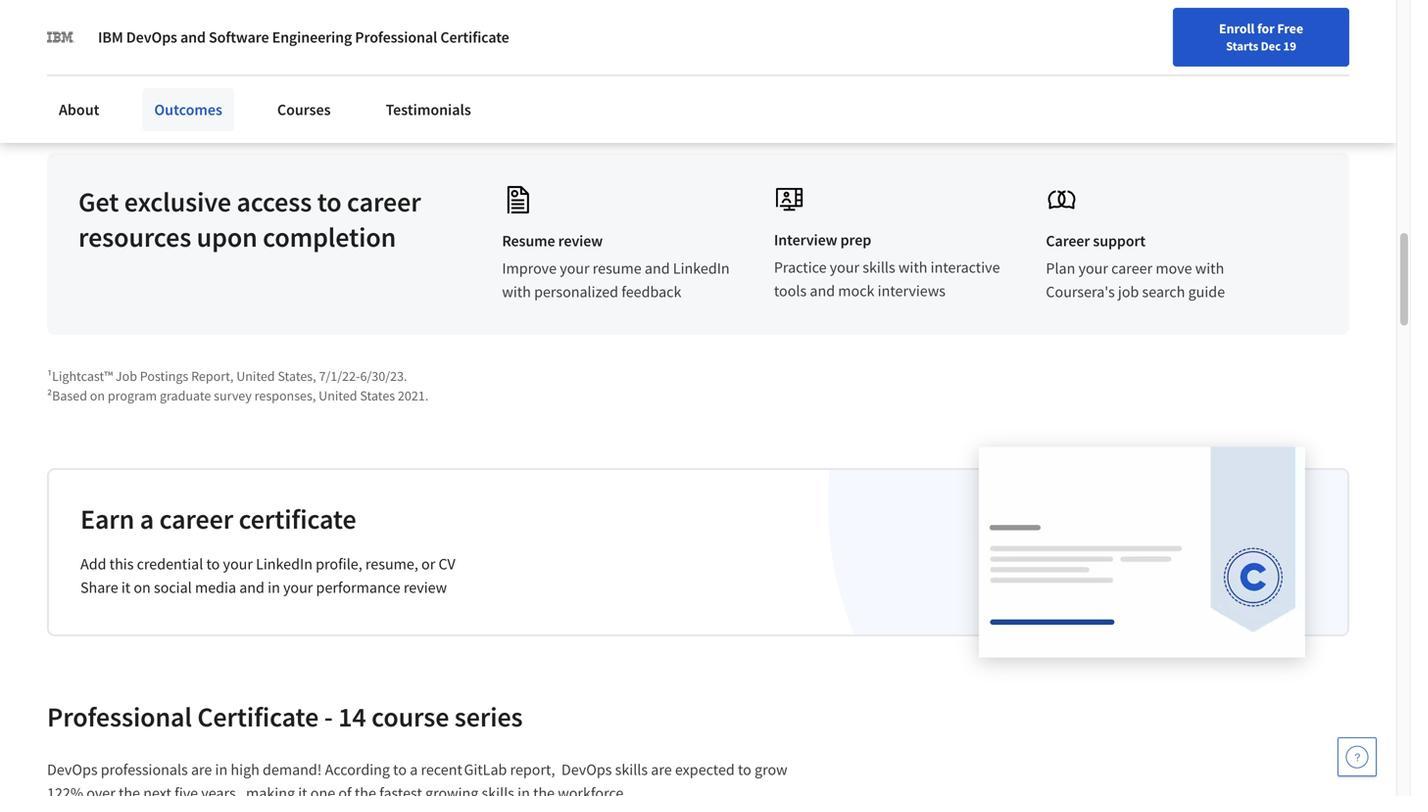 Task type: describe. For each thing, give the bounding box(es) containing it.
move
[[1156, 259, 1193, 278]]

free
[[1278, 20, 1304, 37]]

+
[[1180, 30, 1194, 64]]

on inside add this credential to your linkedin profile, resume, or cv share it on social media and in your performance review
[[134, 578, 151, 598]]

to inside get exclusive access to career resources upon completion
[[317, 185, 342, 219]]

add this credential to your linkedin profile, resume, or cv share it on social media and in your performance review
[[80, 555, 456, 598]]

social
[[154, 578, 192, 598]]

support
[[1093, 231, 1146, 251]]

media
[[195, 578, 236, 598]]

job
[[116, 368, 137, 385]]

growing
[[425, 784, 479, 797]]

to up fastest
[[393, 761, 407, 780]]

survey
[[214, 387, 252, 405]]

about
[[59, 100, 99, 120]]

mock
[[838, 281, 875, 301]]

your up media
[[223, 555, 253, 574]]

resources
[[78, 220, 191, 254]]

starts
[[1226, 38, 1259, 54]]

interview prep practice your skills with interactive tools and mock interviews
[[774, 230, 1000, 301]]

program
[[108, 387, 157, 405]]

interviews
[[878, 281, 946, 301]]

3 the from the left
[[533, 784, 555, 797]]

career support plan your career move with coursera's job search guide
[[1046, 231, 1225, 302]]

states
[[360, 387, 395, 405]]

coursera career certificate image
[[979, 447, 1306, 657]]

upon
[[197, 220, 257, 254]]

review inside add this credential to your linkedin profile, resume, or cv share it on social media and in your performance review
[[404, 578, 447, 598]]

0 vertical spatial certificate
[[440, 27, 509, 47]]

earn
[[80, 502, 135, 537]]

fastest
[[379, 784, 422, 797]]

testimonials link
[[374, 88, 483, 131]]

find your new career
[[910, 62, 1033, 79]]

about link
[[47, 88, 111, 131]]

grow
[[755, 761, 788, 780]]

cv
[[439, 555, 456, 574]]

career for coursera's
[[1112, 259, 1153, 278]]

resume,
[[366, 555, 418, 574]]

find
[[910, 62, 936, 79]]

postings
[[140, 368, 189, 385]]

¹lightcast™ job postings report, united states, 7/1/22-6/30/23. ²based on program graduate survey responses, united states 2021.
[[47, 368, 429, 405]]

to inside add this credential to your linkedin profile, resume, or cv share it on social media and in your performance review
[[206, 555, 220, 574]]

ibm devops and software engineering professional certificate
[[98, 27, 509, 47]]

job inside career support plan your career move with coursera's job search guide
[[1118, 282, 1139, 302]]

122%
[[47, 784, 83, 797]]

tools
[[774, 281, 807, 301]]

demand!
[[263, 761, 322, 780]]

salary
[[908, 66, 945, 83]]

coursera image
[[24, 55, 148, 87]]

0 vertical spatial professional
[[355, 27, 437, 47]]

for inside enroll for free starts dec 19
[[1258, 20, 1275, 37]]

career inside find your new career link
[[995, 62, 1033, 79]]

linkedin inside 'resume review improve your resume and linkedin with personalized feedback'
[[673, 259, 730, 278]]

career for completion
[[347, 185, 421, 219]]

share
[[80, 578, 118, 598]]

in inside add this credential to your linkedin profile, resume, or cv share it on social media and in your performance review
[[268, 578, 280, 598]]

graduate
[[160, 387, 211, 405]]

making
[[246, 784, 295, 797]]

-
[[324, 700, 333, 735]]

next
[[143, 784, 171, 797]]

certificate
[[239, 502, 356, 537]]

your left the performance
[[283, 578, 313, 598]]

or
[[422, 555, 435, 574]]

your right the find
[[938, 62, 964, 79]]

help center image
[[1346, 746, 1369, 770]]

median
[[832, 66, 878, 83]]

19
[[1284, 38, 1297, 54]]

credential
[[137, 555, 203, 574]]

add
[[80, 555, 106, 574]]

course
[[372, 700, 449, 735]]

in up years,
[[215, 761, 228, 780]]

professionals
[[101, 761, 188, 780]]

for devops engineering
[[832, 66, 1011, 103]]

banner navigation
[[16, 0, 552, 54]]

a inside 'devops professionals are in high demand! according to a recent gitlab report,  devops skills are expected to grow 122% over the next five years,  making it one of the fastest growing skills in the workforce.'
[[410, 761, 418, 780]]

0 horizontal spatial skills
[[482, 784, 515, 797]]

it inside add this credential to your linkedin profile, resume, or cv share it on social media and in your performance review
[[121, 578, 131, 598]]

improve
[[502, 259, 557, 278]]

get exclusive access to career resources upon completion
[[78, 185, 421, 254]]

interactive
[[931, 258, 1000, 277]]

devops up 122%
[[47, 761, 98, 780]]

your inside career support plan your career move with coursera's job search guide
[[1079, 259, 1109, 278]]

¹lightcast™
[[47, 368, 113, 385]]

0 vertical spatial a
[[140, 502, 154, 537]]

devops inside for devops engineering
[[967, 66, 1011, 83]]

exclusive
[[124, 185, 231, 219]]

and inside add this credential to your linkedin profile, resume, or cv share it on social media and in your performance review
[[239, 578, 265, 598]]

it inside 'devops professionals are in high demand! according to a recent gitlab report,  devops skills are expected to grow 122% over the next five years,  making it one of the fastest growing skills in the workforce.'
[[298, 784, 307, 797]]

on inside ¹lightcast™ job postings report, united states, 7/1/22-6/30/23. ²based on program graduate survey responses, united states 2021.
[[90, 387, 105, 405]]

engineering inside the 49,000 + u.s. job openings in devops engineering
[[1103, 85, 1171, 103]]

over
[[86, 784, 115, 797]]

coursera's
[[1046, 282, 1115, 302]]

states,
[[278, 368, 316, 385]]

devops professionals are in high demand! according to a recent gitlab report,  devops skills are expected to grow 122% over the next five years,  making it one of the fastest growing skills in the workforce.
[[47, 761, 791, 797]]

responses,
[[255, 387, 316, 405]]

this
[[109, 555, 134, 574]]

get
[[78, 185, 119, 219]]

resume review improve your resume and linkedin with personalized feedback
[[502, 231, 730, 302]]

recent gitlab
[[421, 761, 507, 780]]

feedback
[[622, 282, 682, 302]]

2021.
[[398, 387, 429, 405]]

openings
[[1150, 66, 1203, 83]]



Task type: locate. For each thing, give the bounding box(es) containing it.
years,
[[201, 784, 240, 797]]

engineering
[[832, 85, 901, 103], [1103, 85, 1171, 103]]

engineering
[[272, 27, 352, 47]]

1 vertical spatial skills
[[615, 761, 648, 780]]

english button
[[1043, 39, 1161, 103]]

linkedin up feedback
[[673, 259, 730, 278]]

0 vertical spatial for
[[1258, 20, 1275, 37]]

expected
[[675, 761, 735, 780]]

devops right salary
[[967, 66, 1011, 83]]

your
[[938, 62, 964, 79], [830, 258, 860, 277], [560, 259, 590, 278], [1079, 259, 1109, 278], [223, 555, 253, 574], [283, 578, 313, 598]]

for up dec
[[1258, 20, 1275, 37]]

engineering inside for devops engineering
[[832, 85, 901, 103]]

professional up testimonials
[[355, 27, 437, 47]]

review down or
[[404, 578, 447, 598]]

49,000
[[1103, 30, 1180, 64]]

united up the survey
[[236, 368, 275, 385]]

in inside the 49,000 + u.s. job openings in devops engineering
[[1205, 66, 1216, 83]]

performance
[[316, 578, 401, 598]]

7/1/22-
[[319, 368, 360, 385]]

0 horizontal spatial certificate
[[197, 700, 319, 735]]

1 vertical spatial career
[[1046, 231, 1090, 251]]

0 horizontal spatial professional
[[47, 700, 192, 735]]

0 horizontal spatial with
[[502, 282, 531, 302]]

find your new career link
[[901, 59, 1043, 83]]

career inside career support plan your career move with coursera's job search guide
[[1112, 259, 1153, 278]]

show notifications image
[[1190, 64, 1213, 87]]

for left the new
[[948, 66, 964, 83]]

it down "this"
[[121, 578, 131, 598]]

ibm
[[98, 27, 123, 47]]

1 vertical spatial linkedin
[[256, 555, 313, 574]]

courses
[[277, 100, 331, 120]]

career up "plan"
[[1046, 231, 1090, 251]]

u.s. inside the 49,000 + u.s. job openings in devops engineering
[[1103, 66, 1126, 83]]

according
[[325, 761, 390, 780]]

0 horizontal spatial career
[[995, 62, 1033, 79]]

linkedin down certificate
[[256, 555, 313, 574]]

and up feedback
[[645, 259, 670, 278]]

1 u.s. from the left
[[881, 66, 905, 83]]

are up five on the bottom left of page
[[191, 761, 212, 780]]

your up personalized
[[560, 259, 590, 278]]

career up the credential
[[159, 502, 233, 537]]

skills up "workforce."
[[615, 761, 648, 780]]

to left grow
[[738, 761, 752, 780]]

resume
[[502, 231, 555, 251]]

professional
[[355, 27, 437, 47], [47, 700, 192, 735]]

skills down recent gitlab
[[482, 784, 515, 797]]

1 vertical spatial professional
[[47, 700, 192, 735]]

linkedin inside add this credential to your linkedin profile, resume, or cv share it on social media and in your performance review
[[256, 555, 313, 574]]

with down improve
[[502, 282, 531, 302]]

u.s. left the find
[[881, 66, 905, 83]]

job down 49,000
[[1128, 66, 1147, 83]]

None search field
[[279, 51, 603, 91]]

workforce.
[[558, 784, 628, 797]]

2 u.s. from the left
[[1103, 66, 1126, 83]]

²based
[[47, 387, 87, 405]]

0 horizontal spatial review
[[404, 578, 447, 598]]

0 vertical spatial career
[[347, 185, 421, 219]]

professional certificate - 14 course series
[[47, 700, 523, 735]]

1 vertical spatial job
[[1118, 282, 1139, 302]]

1 horizontal spatial it
[[298, 784, 307, 797]]

and
[[180, 27, 206, 47], [645, 259, 670, 278], [810, 281, 835, 301], [239, 578, 265, 598]]

outcomes link
[[143, 88, 234, 131]]

in right media
[[268, 578, 280, 598]]

on
[[90, 387, 105, 405], [134, 578, 151, 598]]

career inside get exclusive access to career resources upon completion
[[347, 185, 421, 219]]

the down professionals
[[119, 784, 140, 797]]

job left search
[[1118, 282, 1139, 302]]

practice
[[774, 258, 827, 277]]

review inside 'resume review improve your resume and linkedin with personalized feedback'
[[558, 231, 603, 251]]

on left social
[[134, 578, 151, 598]]

skills up the "mock"
[[863, 258, 896, 277]]

to
[[317, 185, 342, 219], [206, 555, 220, 574], [393, 761, 407, 780], [738, 761, 752, 780]]

dec
[[1261, 38, 1281, 54]]

the
[[119, 784, 140, 797], [355, 784, 376, 797], [533, 784, 555, 797]]

1 horizontal spatial skills
[[615, 761, 648, 780]]

1 horizontal spatial certificate
[[440, 27, 509, 47]]

with up guide in the right of the page
[[1196, 259, 1225, 278]]

2 are from the left
[[651, 761, 672, 780]]

1 horizontal spatial with
[[899, 258, 928, 277]]

1 vertical spatial a
[[410, 761, 418, 780]]

1 horizontal spatial review
[[558, 231, 603, 251]]

u.s.
[[881, 66, 905, 83], [1103, 66, 1126, 83]]

new
[[967, 62, 993, 79]]

2 engineering from the left
[[1103, 85, 1171, 103]]

0 vertical spatial career
[[995, 62, 1033, 79]]

engineering down 'english' on the right top of the page
[[1103, 85, 1171, 103]]

your up the "mock"
[[830, 258, 860, 277]]

completion
[[263, 220, 396, 254]]

0 horizontal spatial linkedin
[[256, 555, 313, 574]]

certificate up testimonials
[[440, 27, 509, 47]]

1 horizontal spatial are
[[651, 761, 672, 780]]

personalized
[[534, 282, 619, 302]]

professional up professionals
[[47, 700, 192, 735]]

testimonials
[[386, 100, 471, 120]]

united down 7/1/22-
[[319, 387, 357, 405]]

are
[[191, 761, 212, 780], [651, 761, 672, 780]]

certificate up the high at bottom left
[[197, 700, 319, 735]]

career up completion
[[347, 185, 421, 219]]

1 horizontal spatial career
[[347, 185, 421, 219]]

and right media
[[239, 578, 265, 598]]

with inside interview prep practice your skills with interactive tools and mock interviews
[[899, 258, 928, 277]]

0 horizontal spatial u.s.
[[881, 66, 905, 83]]

five
[[175, 784, 198, 797]]

earn a career certificate
[[80, 502, 356, 537]]

1 vertical spatial on
[[134, 578, 151, 598]]

are left the expected at the bottom
[[651, 761, 672, 780]]

report,
[[510, 761, 555, 780]]

courses link
[[266, 88, 343, 131]]

a right earn
[[140, 502, 154, 537]]

0 horizontal spatial career
[[159, 502, 233, 537]]

united
[[236, 368, 275, 385], [319, 387, 357, 405]]

0 vertical spatial on
[[90, 387, 105, 405]]

interview
[[774, 230, 838, 250]]

0 vertical spatial review
[[558, 231, 603, 251]]

6/30/23.
[[360, 368, 407, 385]]

review up "resume"
[[558, 231, 603, 251]]

0 vertical spatial united
[[236, 368, 275, 385]]

devops
[[126, 27, 177, 47], [967, 66, 1011, 83], [1219, 66, 1263, 83], [47, 761, 98, 780], [562, 761, 612, 780]]

with up interviews
[[899, 258, 928, 277]]

1 vertical spatial united
[[319, 387, 357, 405]]

prep
[[841, 230, 872, 250]]

0 vertical spatial job
[[1128, 66, 1147, 83]]

the down "report,"
[[533, 784, 555, 797]]

0 horizontal spatial it
[[121, 578, 131, 598]]

0 horizontal spatial the
[[119, 784, 140, 797]]

1 horizontal spatial a
[[410, 761, 418, 780]]

0 horizontal spatial are
[[191, 761, 212, 780]]

1 horizontal spatial career
[[1046, 231, 1090, 251]]

with inside 'resume review improve your resume and linkedin with personalized feedback'
[[502, 282, 531, 302]]

job
[[1128, 66, 1147, 83], [1118, 282, 1139, 302]]

enroll for free starts dec 19
[[1219, 20, 1304, 54]]

with inside career support plan your career move with coursera's job search guide
[[1196, 259, 1225, 278]]

devops up "workforce."
[[562, 761, 612, 780]]

your inside interview prep practice your skills with interactive tools and mock interviews
[[830, 258, 860, 277]]

1 are from the left
[[191, 761, 212, 780]]

devops right ibm
[[126, 27, 177, 47]]

1 vertical spatial it
[[298, 784, 307, 797]]

0 vertical spatial it
[[121, 578, 131, 598]]

1 horizontal spatial united
[[319, 387, 357, 405]]

career down support
[[1112, 259, 1153, 278]]

your inside 'resume review improve your resume and linkedin with personalized feedback'
[[560, 259, 590, 278]]

for inside for devops engineering
[[948, 66, 964, 83]]

2 horizontal spatial career
[[1112, 259, 1153, 278]]

2 horizontal spatial skills
[[863, 258, 896, 277]]

job inside the 49,000 + u.s. job openings in devops engineering
[[1128, 66, 1147, 83]]

series
[[455, 700, 523, 735]]

engineering down median
[[832, 85, 901, 103]]

1 horizontal spatial for
[[1258, 20, 1275, 37]]

review
[[558, 231, 603, 251], [404, 578, 447, 598]]

in right openings
[[1205, 66, 1216, 83]]

2 the from the left
[[355, 784, 376, 797]]

0 horizontal spatial for
[[948, 66, 964, 83]]

guide
[[1189, 282, 1225, 302]]

1 horizontal spatial on
[[134, 578, 151, 598]]

it left 'one'
[[298, 784, 307, 797]]

1 vertical spatial for
[[948, 66, 964, 83]]

2 horizontal spatial the
[[533, 784, 555, 797]]

1 horizontal spatial the
[[355, 784, 376, 797]]

0 horizontal spatial a
[[140, 502, 154, 537]]

access
[[237, 185, 312, 219]]

1 vertical spatial career
[[1112, 259, 1153, 278]]

0 horizontal spatial on
[[90, 387, 105, 405]]

devops down starts
[[1219, 66, 1263, 83]]

and inside 'resume review improve your resume and linkedin with personalized feedback'
[[645, 259, 670, 278]]

it
[[121, 578, 131, 598], [298, 784, 307, 797]]

career
[[347, 185, 421, 219], [1112, 259, 1153, 278], [159, 502, 233, 537]]

the right of
[[355, 784, 376, 797]]

1 horizontal spatial u.s.
[[1103, 66, 1126, 83]]

and left software
[[180, 27, 206, 47]]

search
[[1143, 282, 1186, 302]]

1 engineering from the left
[[832, 85, 901, 103]]

49,000 + u.s. job openings in devops engineering
[[1103, 30, 1263, 103]]

resume
[[593, 259, 642, 278]]

0 vertical spatial skills
[[863, 258, 896, 277]]

linkedin
[[673, 259, 730, 278], [256, 555, 313, 574]]

of
[[339, 784, 352, 797]]

1 horizontal spatial professional
[[355, 27, 437, 47]]

1 the from the left
[[119, 784, 140, 797]]

to up completion
[[317, 185, 342, 219]]

and inside interview prep practice your skills with interactive tools and mock interviews
[[810, 281, 835, 301]]

report,
[[191, 368, 234, 385]]

skills
[[863, 258, 896, 277], [615, 761, 648, 780], [482, 784, 515, 797]]

2 vertical spatial skills
[[482, 784, 515, 797]]

u.s. down 49,000
[[1103, 66, 1126, 83]]

a
[[140, 502, 154, 537], [410, 761, 418, 780]]

1 horizontal spatial linkedin
[[673, 259, 730, 278]]

0 horizontal spatial engineering
[[832, 85, 901, 103]]

1 vertical spatial certificate
[[197, 700, 319, 735]]

career inside career support plan your career move with coursera's job search guide
[[1046, 231, 1090, 251]]

devops inside the 49,000 + u.s. job openings in devops engineering
[[1219, 66, 1263, 83]]

skills inside interview prep practice your skills with interactive tools and mock interviews
[[863, 258, 896, 277]]

in down "report,"
[[518, 784, 530, 797]]

and right the tools
[[810, 281, 835, 301]]

2 horizontal spatial with
[[1196, 259, 1225, 278]]

0 vertical spatial linkedin
[[673, 259, 730, 278]]

median u.s. salary
[[832, 66, 945, 83]]

to up media
[[206, 555, 220, 574]]

a up fastest
[[410, 761, 418, 780]]

outcomes
[[154, 100, 222, 120]]

ibm image
[[47, 24, 74, 51]]

career right the new
[[995, 62, 1033, 79]]

your up 'coursera's'
[[1079, 259, 1109, 278]]

1 horizontal spatial engineering
[[1103, 85, 1171, 103]]

on down ¹lightcast™
[[90, 387, 105, 405]]

2 vertical spatial career
[[159, 502, 233, 537]]

software
[[209, 27, 269, 47]]

0 horizontal spatial united
[[236, 368, 275, 385]]

enroll
[[1219, 20, 1255, 37]]

1 vertical spatial review
[[404, 578, 447, 598]]

one
[[311, 784, 335, 797]]



Task type: vqa. For each thing, say whether or not it's contained in the screenshot.
Not
no



